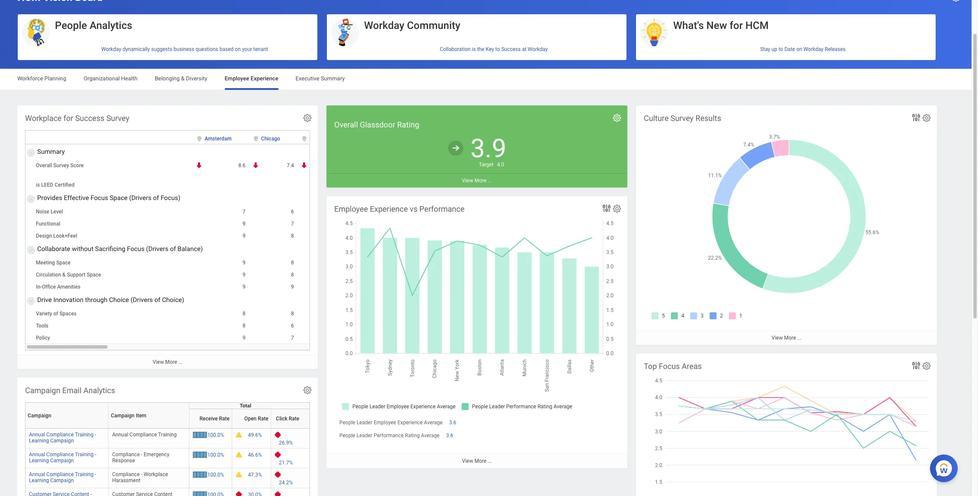 Task type: locate. For each thing, give the bounding box(es) containing it.
belonging
[[155, 75, 180, 82]]

top focus areas
[[644, 362, 702, 371]]

0 horizontal spatial focus
[[91, 194, 108, 202]]

1 vertical spatial performance
[[374, 433, 404, 439]]

1 horizontal spatial employee
[[334, 205, 368, 214]]

0 vertical spatial overall
[[334, 120, 358, 129]]

deteriorating element down chicago
[[253, 162, 294, 169]]

2 horizontal spatial focus
[[659, 362, 680, 371]]

compliance - workplace harassment element
[[112, 470, 168, 484]]

1 vertical spatial 100.0%
[[207, 453, 224, 459]]

100.0% button
[[207, 432, 226, 439], [207, 452, 226, 459], [207, 472, 226, 479]]

1 vertical spatial 7
[[291, 221, 294, 227]]

1 vertical spatial &
[[62, 272, 66, 278]]

view
[[462, 178, 473, 184], [772, 335, 783, 341], [153, 360, 164, 366], [462, 459, 473, 465]]

space for support
[[87, 272, 101, 278]]

2 horizontal spatial survey
[[671, 114, 694, 123]]

view more ... for workplace for success survey
[[153, 360, 183, 366]]

3.6
[[449, 420, 457, 426], [446, 433, 454, 439]]

2 vertical spatial learning
[[29, 478, 49, 484]]

1 vertical spatial people
[[340, 420, 355, 426]]

of left choice)
[[155, 296, 161, 304]]

3 annual compliance training - learning campaign from the top
[[29, 472, 96, 484]]

- left response
[[95, 452, 96, 458]]

space
[[110, 194, 128, 202], [56, 260, 71, 266], [87, 272, 101, 278]]

1 horizontal spatial is
[[472, 46, 476, 52]]

location image for chicago
[[253, 136, 260, 142]]

leader for employee
[[357, 420, 373, 426]]

rate right click
[[289, 416, 299, 422]]

0 vertical spatial annual compliance training - learning campaign
[[29, 432, 96, 444]]

customer service content element
[[112, 490, 173, 497]]

rate right open
[[258, 416, 269, 422]]

rating
[[397, 120, 419, 129], [405, 433, 420, 439]]

rating inside employee experience vs performance element
[[405, 433, 420, 439]]

deteriorating element
[[196, 162, 246, 169], [253, 162, 294, 169], [301, 162, 338, 169]]

2 annual compliance training - learning campaign link from the top
[[29, 450, 96, 464]]

workday community
[[364, 19, 461, 32]]

variety
[[36, 311, 52, 317]]

annual for annual compliance training
[[29, 432, 45, 438]]

1 vertical spatial leader
[[357, 433, 373, 439]]

0 horizontal spatial employee
[[225, 75, 249, 82]]

rate inside button
[[258, 416, 269, 422]]

on
[[235, 46, 241, 52], [797, 46, 803, 52]]

location image left amsterdam
[[196, 136, 203, 142]]

total
[[240, 403, 251, 409]]

amsterdam link
[[205, 134, 232, 142]]

1 horizontal spatial success
[[502, 46, 521, 52]]

1 vertical spatial annual compliance training - learning campaign link
[[29, 450, 96, 464]]

- left emergency
[[141, 452, 142, 458]]

... for culture survey results
[[798, 335, 802, 341]]

... inside employee experience vs performance element
[[488, 459, 492, 465]]

training for compliance - workplace harassment
[[75, 472, 94, 478]]

campaign
[[25, 386, 60, 395], [28, 413, 51, 419], [111, 413, 135, 419], [50, 438, 74, 444], [50, 458, 74, 464], [50, 478, 74, 484]]

tenant
[[253, 46, 268, 52]]

workforce planning
[[17, 75, 66, 82]]

click rate
[[276, 416, 299, 422]]

2 location image from the left
[[253, 136, 260, 142]]

tab list containing workforce planning
[[9, 69, 963, 90]]

response
[[112, 458, 135, 464]]

3.6 button for people leader performance rating average
[[446, 433, 455, 440]]

1 vertical spatial collapse image
[[27, 296, 32, 307]]

overall glassdoor rating
[[334, 120, 419, 129]]

training for annual compliance training
[[75, 432, 94, 438]]

1 deteriorating image from the left
[[196, 162, 203, 169]]

focus right "effective"
[[91, 194, 108, 202]]

focus
[[91, 194, 108, 202], [127, 245, 145, 253], [659, 362, 680, 371]]

collapse image
[[27, 194, 32, 205], [27, 296, 32, 307]]

success down organizational
[[75, 114, 104, 123]]

community
[[407, 19, 461, 32]]

on right date
[[797, 46, 803, 52]]

is left leed
[[36, 182, 40, 188]]

collapse image
[[27, 148, 32, 158], [27, 245, 32, 256]]

configure and view chart data image
[[602, 203, 612, 214], [912, 361, 922, 371]]

deteriorating element containing 7.4
[[253, 162, 294, 169]]

3 rate from the left
[[289, 416, 299, 422]]

releases
[[825, 46, 846, 52]]

1 horizontal spatial rate
[[258, 416, 269, 422]]

business
[[174, 46, 194, 52]]

more inside employee experience vs performance element
[[475, 459, 487, 465]]

experience for employee experience vs performance
[[370, 205, 408, 214]]

0 vertical spatial experience
[[251, 75, 278, 82]]

emergency
[[144, 452, 169, 458]]

more for employee experience vs performance
[[475, 459, 487, 465]]

2 100.0% button from the top
[[207, 452, 226, 459]]

annual compliance training - learning campaign for response
[[29, 452, 96, 464]]

experience left vs
[[370, 205, 408, 214]]

6 for 8
[[291, 323, 294, 329]]

deteriorating element down amsterdam
[[196, 162, 246, 169]]

open rate
[[244, 416, 269, 422]]

1 vertical spatial collapse image
[[27, 245, 32, 256]]

2 6 from the top
[[291, 323, 294, 329]]

0 horizontal spatial rate
[[219, 416, 230, 422]]

workplace down emergency
[[144, 472, 168, 478]]

-
[[95, 432, 96, 438], [95, 452, 96, 458], [141, 452, 142, 458], [95, 472, 96, 478], [141, 472, 142, 478]]

overall up leed
[[36, 163, 52, 169]]

analytics up dynamically
[[90, 19, 132, 32]]

2 collapse image from the top
[[27, 296, 32, 307]]

campaign item button
[[111, 400, 193, 432]]

2 100.0% from the top
[[207, 453, 224, 459]]

1 vertical spatial configure and view chart data image
[[912, 361, 922, 371]]

0 horizontal spatial configure and view chart data image
[[602, 203, 612, 214]]

harassment
[[112, 478, 140, 484]]

collapse image left drive on the bottom of the page
[[27, 296, 32, 307]]

0 vertical spatial leader
[[357, 420, 373, 426]]

2 vertical spatial 100.0% button
[[207, 472, 226, 479]]

summary inside the workplace for success survey element
[[37, 148, 65, 156]]

& for circulation
[[62, 272, 66, 278]]

1 vertical spatial summary
[[37, 148, 65, 156]]

rating right glassdoor on the left of the page
[[397, 120, 419, 129]]

culture survey results
[[644, 114, 722, 123]]

leader up people leader performance rating average
[[357, 420, 373, 426]]

100.0% button for 46.6%
[[207, 452, 226, 459]]

2 learning from the top
[[29, 458, 49, 464]]

1 location image from the left
[[196, 136, 203, 142]]

21.7% button
[[279, 460, 294, 467]]

2 vertical spatial annual compliance training - learning campaign
[[29, 472, 96, 484]]

1 horizontal spatial survey
[[106, 114, 129, 123]]

is inside collaboration is the key to success at workday link
[[472, 46, 476, 52]]

configure campaign email analytics image
[[303, 386, 312, 395]]

date
[[785, 46, 796, 52]]

1 horizontal spatial on
[[797, 46, 803, 52]]

(drivers right 'choice'
[[131, 296, 153, 304]]

1 vertical spatial 100.0% button
[[207, 452, 226, 459]]

leed
[[41, 182, 53, 188]]

1 horizontal spatial overall
[[334, 120, 358, 129]]

0 vertical spatial workplace
[[25, 114, 62, 123]]

leader down people leader employee experience average
[[357, 433, 373, 439]]

view inside employee experience vs performance element
[[462, 459, 473, 465]]

compliance inside annual compliance training element
[[130, 432, 157, 438]]

1 horizontal spatial workplace
[[144, 472, 168, 478]]

9 for circulation & support space
[[243, 272, 246, 278]]

1 horizontal spatial to
[[779, 46, 784, 52]]

performance
[[420, 205, 465, 214], [374, 433, 404, 439]]

configure top focus areas image
[[922, 362, 932, 371]]

deteriorating image left 8.6
[[196, 162, 203, 169]]

view for workplace for success survey
[[153, 360, 164, 366]]

9 for meeting space
[[243, 260, 246, 266]]

leader
[[357, 420, 373, 426], [357, 433, 373, 439]]

people for people analytics
[[55, 19, 87, 32]]

& left support
[[62, 272, 66, 278]]

rate for open rate
[[258, 416, 269, 422]]

culture survey results element
[[636, 106, 938, 345]]

space right "effective"
[[110, 194, 128, 202]]

49.6% button
[[248, 432, 263, 439]]

analytics right email
[[84, 386, 115, 395]]

rate inside 'button'
[[219, 416, 230, 422]]

of for choice)
[[155, 296, 161, 304]]

questions
[[196, 46, 218, 52]]

to right up
[[779, 46, 784, 52]]

space right support
[[87, 272, 101, 278]]

0 vertical spatial 6
[[291, 209, 294, 215]]

7.4
[[287, 163, 294, 169]]

2 horizontal spatial space
[[110, 194, 128, 202]]

stay up to date on workday releases
[[761, 46, 846, 52]]

hcm
[[746, 19, 769, 32]]

1 vertical spatial analytics
[[84, 386, 115, 395]]

survey left score on the left top
[[53, 163, 69, 169]]

3 100.0% from the top
[[207, 472, 224, 479]]

location image for amsterdam
[[196, 136, 203, 142]]

0 vertical spatial average
[[424, 420, 443, 426]]

configure culture survey results image
[[922, 113, 932, 123]]

2 vertical spatial annual compliance training - learning campaign link
[[29, 470, 96, 484]]

0 horizontal spatial &
[[62, 272, 66, 278]]

0 horizontal spatial location image
[[196, 136, 203, 142]]

on left your
[[235, 46, 241, 52]]

success left at
[[502, 46, 521, 52]]

2 rate from the left
[[258, 416, 269, 422]]

8
[[335, 221, 338, 227], [291, 233, 294, 239], [291, 260, 294, 266], [291, 272, 294, 278], [243, 311, 246, 317], [291, 311, 294, 317], [243, 323, 246, 329]]

analytics
[[90, 19, 132, 32], [84, 386, 115, 395]]

0 vertical spatial 3.6 button
[[449, 420, 458, 427]]

circulation
[[36, 272, 61, 278]]

for
[[730, 19, 743, 32], [64, 114, 73, 123]]

1 vertical spatial experience
[[370, 205, 408, 214]]

2 horizontal spatial deteriorating element
[[301, 162, 338, 169]]

0 vertical spatial for
[[730, 19, 743, 32]]

more for workplace for success survey
[[165, 360, 177, 366]]

1 horizontal spatial deteriorating image
[[301, 162, 308, 169]]

1 leader from the top
[[357, 420, 373, 426]]

more inside the workplace for success survey element
[[165, 360, 177, 366]]

2 horizontal spatial employee
[[374, 420, 396, 426]]

0 horizontal spatial on
[[235, 46, 241, 52]]

what's
[[674, 19, 704, 32]]

0 vertical spatial collapse image
[[27, 148, 32, 158]]

survey for culture survey results
[[671, 114, 694, 123]]

for right new on the top right of the page
[[730, 19, 743, 32]]

survey inside 'element'
[[671, 114, 694, 123]]

0 vertical spatial success
[[502, 46, 521, 52]]

- inside compliance - workplace harassment
[[141, 472, 142, 478]]

1 vertical spatial annual compliance training - learning campaign
[[29, 452, 96, 464]]

deteriorating element containing 8.1
[[301, 162, 338, 169]]

1 horizontal spatial performance
[[420, 205, 465, 214]]

0 horizontal spatial to
[[496, 46, 500, 52]]

people leader performance rating average
[[340, 433, 440, 439]]

view more ... inside the workplace for success survey element
[[153, 360, 183, 366]]

46.6% button
[[248, 452, 263, 459]]

1 to from the left
[[496, 46, 500, 52]]

overall
[[334, 120, 358, 129], [36, 163, 52, 169]]

training
[[75, 432, 94, 438], [158, 432, 177, 438], [75, 452, 94, 458], [75, 472, 94, 478]]

deteriorating element down dallas
[[301, 162, 338, 169]]

deteriorating image right 7.4 at the top of page
[[301, 162, 308, 169]]

overall for 8.6
[[36, 163, 52, 169]]

tab list
[[9, 69, 963, 90]]

spaces
[[60, 311, 77, 317]]

3 annual compliance training - learning campaign link from the top
[[29, 470, 96, 484]]

3 100.0% button from the top
[[207, 472, 226, 479]]

noise
[[36, 209, 49, 215]]

- left harassment
[[95, 472, 96, 478]]

& inside the workplace for success survey element
[[62, 272, 66, 278]]

1 6 from the top
[[291, 209, 294, 215]]

0 vertical spatial analytics
[[90, 19, 132, 32]]

space up the circulation & support space
[[56, 260, 71, 266]]

more for culture survey results
[[785, 335, 797, 341]]

49.6%
[[248, 433, 262, 439]]

training left response
[[75, 452, 94, 458]]

people inside button
[[55, 19, 87, 32]]

circulation & support space
[[36, 272, 101, 278]]

view inside 'culture survey results' 'element'
[[772, 335, 783, 341]]

configure workplace for success survey image
[[303, 113, 312, 123]]

on inside workday dynamically suggests business questions based on your tenant link
[[235, 46, 241, 52]]

0 vertical spatial 3.6
[[449, 420, 457, 426]]

0 horizontal spatial is
[[36, 182, 40, 188]]

0 vertical spatial employee
[[225, 75, 249, 82]]

1 rate from the left
[[219, 416, 230, 422]]

1 vertical spatial 6
[[291, 323, 294, 329]]

1 vertical spatial employee
[[334, 205, 368, 214]]

is left the on the top left of the page
[[472, 46, 476, 52]]

workplace down 'workforce planning'
[[25, 114, 62, 123]]

overall inside the workplace for success survey element
[[36, 163, 52, 169]]

1 vertical spatial focus
[[127, 245, 145, 253]]

collapse image for provides effective focus space (drivers of focus)
[[27, 194, 32, 205]]

of left focus) on the top left of the page
[[153, 194, 159, 202]]

view more ... inside 'culture survey results' 'element'
[[772, 335, 802, 341]]

workplace inside compliance - workplace harassment
[[144, 472, 168, 478]]

3 learning from the top
[[29, 478, 49, 484]]

1 vertical spatial workplace
[[144, 472, 168, 478]]

view more ... inside employee experience vs performance element
[[462, 459, 492, 465]]

... for employee experience vs performance
[[488, 459, 492, 465]]

2 vertical spatial focus
[[659, 362, 680, 371]]

& left diversity
[[181, 75, 185, 82]]

1 horizontal spatial deteriorating element
[[253, 162, 294, 169]]

... inside 'culture survey results' 'element'
[[798, 335, 802, 341]]

1 on from the left
[[235, 46, 241, 52]]

of left balance)
[[170, 245, 176, 253]]

3 deteriorating element from the left
[[301, 162, 338, 169]]

focus right the sacrificing
[[127, 245, 145, 253]]

summary right the executive
[[321, 75, 345, 82]]

0 vertical spatial collapse image
[[27, 194, 32, 205]]

2 on from the left
[[797, 46, 803, 52]]

overall left glassdoor on the left of the page
[[334, 120, 358, 129]]

1 100.0% from the top
[[207, 433, 224, 439]]

performance right vs
[[420, 205, 465, 214]]

training down the 'campaign' button at the bottom left of the page
[[75, 432, 94, 438]]

1 vertical spatial 3.6 button
[[446, 433, 455, 440]]

employee experience
[[225, 75, 278, 82]]

annual for compliance - workplace harassment
[[29, 472, 45, 478]]

level
[[51, 209, 63, 215]]

innovation
[[53, 296, 84, 304]]

9 for functional
[[243, 221, 246, 227]]

meeting space
[[36, 260, 71, 266]]

training left harassment
[[75, 472, 94, 478]]

is inside the workplace for success survey element
[[36, 182, 40, 188]]

0 horizontal spatial for
[[64, 114, 73, 123]]

top focus areas element
[[636, 354, 938, 497]]

annual compliance training - learning campaign link for response
[[29, 450, 96, 464]]

configure and view chart data image left configure top focus areas icon
[[912, 361, 922, 371]]

workplace
[[25, 114, 62, 123], [144, 472, 168, 478]]

to right key
[[496, 46, 500, 52]]

(drivers left focus) on the top left of the page
[[129, 194, 152, 202]]

view inside the workplace for success survey element
[[153, 360, 164, 366]]

survey right the culture
[[671, 114, 694, 123]]

view more ...
[[462, 178, 492, 184], [772, 335, 802, 341], [153, 360, 183, 366], [462, 459, 492, 465]]

view more ... for employee experience vs performance
[[462, 459, 492, 465]]

0 vertical spatial focus
[[91, 194, 108, 202]]

collapse image left the provides
[[27, 194, 32, 205]]

0 horizontal spatial overall
[[36, 163, 52, 169]]

0 vertical spatial annual compliance training - learning campaign link
[[29, 431, 96, 444]]

(drivers left balance)
[[146, 245, 168, 253]]

- inside compliance - emergency response
[[141, 452, 142, 458]]

1 vertical spatial 3.6
[[446, 433, 454, 439]]

up
[[772, 46, 778, 52]]

1 vertical spatial for
[[64, 114, 73, 123]]

chicago
[[261, 136, 280, 142]]

0 vertical spatial 7
[[243, 209, 246, 215]]

7 for policy
[[291, 335, 294, 341]]

6 for 7
[[291, 209, 294, 215]]

deteriorating element containing 8.6
[[196, 162, 246, 169]]

organizational
[[84, 75, 120, 82]]

1 horizontal spatial summary
[[321, 75, 345, 82]]

view more ... link for workplace for success survey
[[17, 355, 318, 370]]

training up emergency
[[158, 432, 177, 438]]

- down the 'campaign' button at the bottom left of the page
[[95, 432, 96, 438]]

summary up overall survey score
[[37, 148, 65, 156]]

configure and view chart data image inside employee experience vs performance element
[[602, 203, 612, 214]]

overall for 3.9
[[334, 120, 358, 129]]

1 vertical spatial learning
[[29, 458, 49, 464]]

... inside the workplace for success survey element
[[178, 360, 183, 366]]

workday community button
[[327, 14, 627, 47]]

0 horizontal spatial deteriorating image
[[196, 162, 203, 169]]

2 collapse image from the top
[[27, 245, 32, 256]]

experience up people leader performance rating average
[[398, 420, 423, 426]]

0 horizontal spatial success
[[75, 114, 104, 123]]

employee experience vs performance
[[334, 205, 465, 214]]

1 collapse image from the top
[[27, 148, 32, 158]]

2 deteriorating element from the left
[[253, 162, 294, 169]]

amsterdam
[[205, 136, 232, 142]]

1 vertical spatial (drivers
[[146, 245, 168, 253]]

0 vertical spatial learning
[[29, 438, 49, 444]]

- for compliance - workplace harassment
[[95, 472, 96, 478]]

more inside 'culture survey results' 'element'
[[785, 335, 797, 341]]

for inside button
[[730, 19, 743, 32]]

rate for click rate
[[289, 416, 299, 422]]

- for compliance - emergency response
[[95, 452, 96, 458]]

1 vertical spatial overall
[[36, 163, 52, 169]]

2 leader from the top
[[357, 433, 373, 439]]

experience
[[251, 75, 278, 82], [370, 205, 408, 214], [398, 420, 423, 426]]

view more ... for culture survey results
[[772, 335, 802, 341]]

compliance inside compliance - workplace harassment
[[112, 472, 140, 478]]

- right harassment
[[141, 472, 142, 478]]

0 vertical spatial is
[[472, 46, 476, 52]]

7
[[243, 209, 246, 215], [291, 221, 294, 227], [291, 335, 294, 341]]

learning
[[29, 438, 49, 444], [29, 458, 49, 464], [29, 478, 49, 484]]

location image
[[196, 136, 203, 142], [253, 136, 260, 142]]

workplace inside the workplace for success survey element
[[25, 114, 62, 123]]

rate right receive
[[219, 416, 230, 422]]

overall survey score
[[36, 163, 84, 169]]

deteriorating image for 8.1
[[301, 162, 308, 169]]

noise level
[[36, 209, 63, 215]]

people analytics button
[[18, 14, 318, 47]]

9 for design look+feel
[[243, 233, 246, 239]]

1 horizontal spatial space
[[87, 272, 101, 278]]

1 horizontal spatial focus
[[127, 245, 145, 253]]

in-
[[36, 284, 42, 290]]

100.0% button for 47.3%
[[207, 472, 226, 479]]

what's new for hcm
[[674, 19, 769, 32]]

click rate button
[[273, 416, 299, 422]]

annual for compliance - emergency response
[[29, 452, 45, 458]]

0 horizontal spatial summary
[[37, 148, 65, 156]]

location image left chicago
[[253, 136, 260, 142]]

email
[[62, 386, 82, 395]]

6
[[291, 209, 294, 215], [291, 323, 294, 329]]

focus right top
[[659, 362, 680, 371]]

3.6 for people leader performance rating average
[[446, 433, 454, 439]]

1 vertical spatial average
[[421, 433, 440, 439]]

2 vertical spatial 100.0%
[[207, 472, 224, 479]]

1 horizontal spatial &
[[181, 75, 185, 82]]

1 collapse image from the top
[[27, 194, 32, 205]]

top
[[644, 362, 657, 371]]

configure and view chart data image left configure employee experience vs performance image
[[602, 203, 612, 214]]

performance down people leader employee experience average
[[374, 433, 404, 439]]

for down 'planning'
[[64, 114, 73, 123]]

2 deteriorating image from the left
[[301, 162, 308, 169]]

0 horizontal spatial workplace
[[25, 114, 62, 123]]

1 vertical spatial is
[[36, 182, 40, 188]]

7 for functional
[[291, 221, 294, 227]]

survey down organizational health
[[106, 114, 129, 123]]

2 annual compliance training - learning campaign from the top
[[29, 452, 96, 464]]

rating down people leader employee experience average
[[405, 433, 420, 439]]

deteriorating image
[[196, 162, 203, 169], [301, 162, 308, 169]]

to
[[496, 46, 500, 52], [779, 46, 784, 52]]

1 deteriorating element from the left
[[196, 162, 246, 169]]

1 horizontal spatial configure and view chart data image
[[912, 361, 922, 371]]

glassdoor
[[360, 120, 395, 129]]

0 horizontal spatial deteriorating element
[[196, 162, 246, 169]]

leader for performance
[[357, 433, 373, 439]]

0 horizontal spatial space
[[56, 260, 71, 266]]

annual compliance training element
[[112, 431, 177, 438]]

learning for response
[[29, 458, 49, 464]]

1 100.0% button from the top
[[207, 432, 226, 439]]

configure employee experience vs performance image
[[613, 204, 622, 214]]

0 horizontal spatial survey
[[53, 163, 69, 169]]

experience down tenant
[[251, 75, 278, 82]]

1 vertical spatial rating
[[405, 433, 420, 439]]

0 vertical spatial (drivers
[[129, 194, 152, 202]]



Task type: vqa. For each thing, say whether or not it's contained in the screenshot.
rightmost Workplace
yes



Task type: describe. For each thing, give the bounding box(es) containing it.
key
[[486, 46, 494, 52]]

deteriorating image for 8.6
[[196, 162, 203, 169]]

collapse image for collaborate without sacrificing focus (drivers of balance)
[[27, 245, 32, 256]]

configure and view chart data image for employee experience vs performance
[[602, 203, 612, 214]]

office
[[42, 284, 56, 290]]

score
[[70, 163, 84, 169]]

health
[[121, 75, 138, 82]]

analytics inside button
[[90, 19, 132, 32]]

100.0% button for 49.6%
[[207, 432, 226, 439]]

learning for harassment
[[29, 478, 49, 484]]

what's new for hcm button
[[636, 14, 936, 47]]

100.0% for 46.6%
[[207, 453, 224, 459]]

rate for receive rate
[[219, 416, 230, 422]]

vs
[[410, 205, 418, 214]]

campaign email analytics
[[25, 386, 115, 395]]

deteriorating image
[[253, 162, 259, 169]]

location image
[[301, 136, 308, 142]]

survey for overall survey score
[[53, 163, 69, 169]]

0 horizontal spatial performance
[[374, 433, 404, 439]]

annual compliance training - learning campaign for harassment
[[29, 472, 96, 484]]

without
[[72, 245, 93, 253]]

planning
[[44, 75, 66, 82]]

8.1
[[331, 163, 338, 169]]

compliance - emergency response element
[[112, 450, 169, 464]]

collaboration is the key to success at workday link
[[327, 43, 627, 56]]

24.2% button
[[279, 480, 294, 487]]

space for focus
[[110, 194, 128, 202]]

8.6
[[238, 163, 246, 169]]

campaign button
[[28, 400, 112, 432]]

1 vertical spatial success
[[75, 114, 104, 123]]

9 for in-office amenities
[[243, 284, 246, 290]]

24.2%
[[279, 480, 293, 486]]

new
[[707, 19, 727, 32]]

campaign email analytics element
[[17, 378, 318, 497]]

target
[[479, 162, 494, 168]]

employee experience vs performance element
[[327, 196, 628, 469]]

executive summary
[[296, 75, 345, 82]]

9 for policy
[[243, 335, 246, 341]]

areas
[[682, 362, 702, 371]]

(drivers for space
[[129, 194, 152, 202]]

annual compliance training - learning campaign link for harassment
[[29, 470, 96, 484]]

receive rate button
[[192, 400, 235, 425]]

47.3%
[[248, 472, 262, 479]]

3.6 button for people leader employee experience average
[[449, 420, 458, 427]]

collaborate
[[37, 245, 70, 253]]

variety of spaces
[[36, 311, 77, 317]]

view more ... link for employee experience vs performance
[[327, 454, 628, 469]]

100.0% for 47.3%
[[207, 472, 224, 479]]

the
[[477, 46, 485, 52]]

at
[[522, 46, 527, 52]]

configure and view chart data image
[[912, 112, 922, 123]]

people for people leader performance rating average
[[340, 433, 355, 439]]

(drivers for choice
[[131, 296, 153, 304]]

dallas link
[[310, 134, 324, 142]]

design look+feel
[[36, 233, 77, 239]]

receive
[[200, 416, 218, 422]]

stay
[[761, 46, 771, 52]]

culture
[[644, 114, 669, 123]]

people analytics
[[55, 19, 132, 32]]

your
[[242, 46, 252, 52]]

average for people leader employee experience average
[[424, 420, 443, 426]]

(drivers for focus
[[146, 245, 168, 253]]

look+feel
[[53, 233, 77, 239]]

workplace for success survey
[[25, 114, 129, 123]]

2 vertical spatial experience
[[398, 420, 423, 426]]

0 vertical spatial performance
[[420, 205, 465, 214]]

collapse image for drive innovation through choice (drivers of choice)
[[27, 296, 32, 307]]

configure this page image
[[951, 0, 962, 3]]

view for culture survey results
[[772, 335, 783, 341]]

provides
[[37, 194, 62, 202]]

open rate button
[[234, 400, 274, 425]]

employee for employee experience
[[225, 75, 249, 82]]

choice)
[[162, 296, 184, 304]]

click
[[276, 416, 288, 422]]

47.3% button
[[248, 472, 263, 479]]

focus inside top focus areas element
[[659, 362, 680, 371]]

experience for employee experience
[[251, 75, 278, 82]]

average for people leader performance rating average
[[421, 433, 440, 439]]

support
[[67, 272, 85, 278]]

collapse image for summary
[[27, 148, 32, 158]]

3.6 for people leader employee experience average
[[449, 420, 457, 426]]

0 vertical spatial rating
[[397, 120, 419, 129]]

choice
[[109, 296, 129, 304]]

workday dynamically suggests business questions based on your tenant link
[[18, 43, 318, 56]]

1 learning from the top
[[29, 438, 49, 444]]

item
[[136, 413, 146, 419]]

of right variety
[[53, 311, 58, 317]]

certified
[[55, 182, 74, 188]]

0 vertical spatial summary
[[321, 75, 345, 82]]

annual compliance training
[[112, 432, 177, 438]]

on inside stay up to date on workday releases link
[[797, 46, 803, 52]]

workforce
[[17, 75, 43, 82]]

employee for employee experience vs performance
[[334, 205, 368, 214]]

& for belonging
[[181, 75, 185, 82]]

drive
[[37, 296, 52, 304]]

stay up to date on workday releases link
[[636, 43, 936, 56]]

1 annual compliance training - learning campaign from the top
[[29, 432, 96, 444]]

suggests
[[151, 46, 172, 52]]

1 vertical spatial space
[[56, 260, 71, 266]]

chicago link
[[261, 134, 280, 142]]

training for compliance - emergency response
[[75, 452, 94, 458]]

neutral good image
[[448, 140, 464, 157]]

provides effective focus space (drivers of focus)
[[37, 194, 180, 202]]

configure image
[[613, 113, 622, 123]]

through
[[85, 296, 107, 304]]

focus)
[[161, 194, 180, 202]]

3.9
[[471, 133, 507, 164]]

of for balance)
[[170, 245, 176, 253]]

results
[[696, 114, 722, 123]]

belonging & diversity
[[155, 75, 207, 82]]

of for focus)
[[153, 194, 159, 202]]

4.0
[[497, 162, 504, 168]]

based
[[220, 46, 234, 52]]

people for people leader employee experience average
[[340, 420, 355, 426]]

receive rate
[[200, 416, 230, 422]]

organizational health
[[84, 75, 138, 82]]

design
[[36, 233, 52, 239]]

workplace for success survey element
[[17, 106, 979, 370]]

tools
[[36, 323, 48, 329]]

dynamically
[[123, 46, 150, 52]]

compliance inside compliance - emergency response
[[112, 452, 140, 458]]

workday inside button
[[364, 19, 405, 32]]

100.0% for 49.6%
[[207, 433, 224, 439]]

view for employee experience vs performance
[[462, 459, 473, 465]]

compliance - workplace harassment
[[112, 472, 168, 484]]

executive
[[296, 75, 320, 82]]

1 annual compliance training - learning campaign link from the top
[[29, 431, 96, 444]]

people leader employee experience average
[[340, 420, 443, 426]]

2 to from the left
[[779, 46, 784, 52]]

policy
[[36, 335, 50, 341]]

21.7%
[[279, 460, 293, 466]]

configure and view chart data image for top focus areas
[[912, 361, 922, 371]]

- for annual compliance training
[[95, 432, 96, 438]]

26.9% button
[[279, 440, 294, 447]]

view more ... link for culture survey results
[[636, 331, 938, 345]]

... for workplace for success survey
[[178, 360, 183, 366]]



